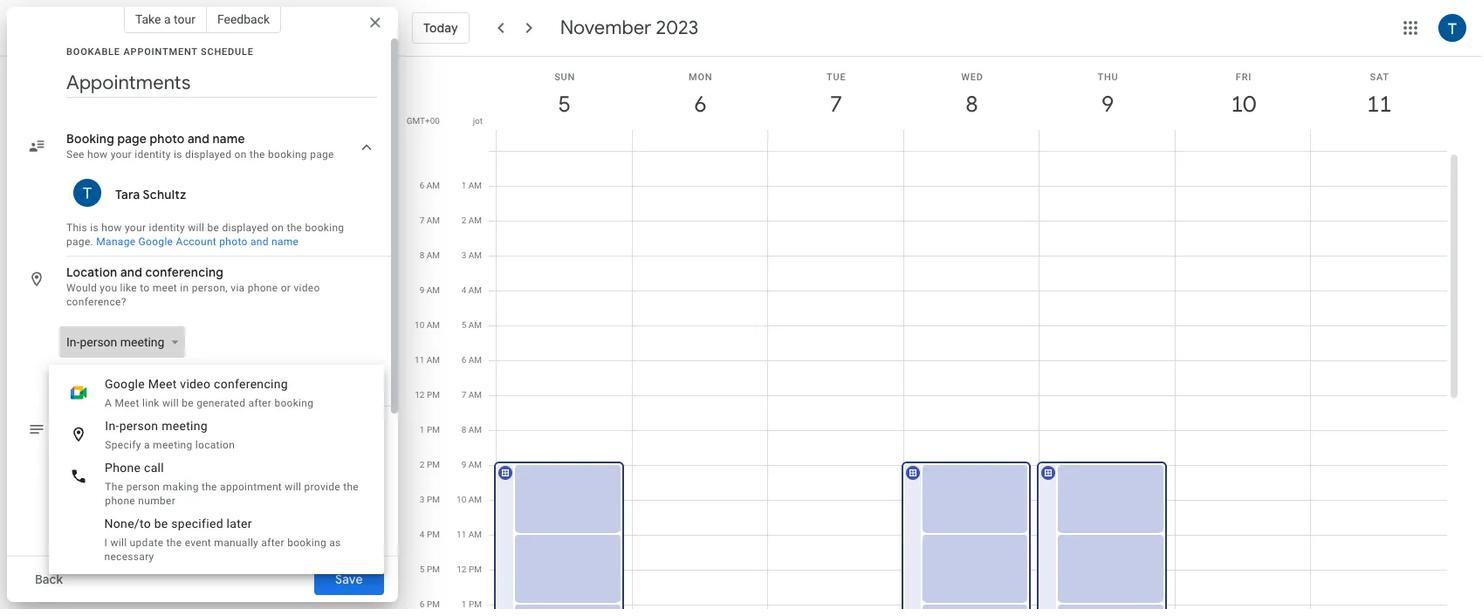 Task type: describe. For each thing, give the bounding box(es) containing it.
manage google account photo and name link
[[96, 236, 299, 248]]

0 vertical spatial google
[[138, 236, 173, 248]]

booking
[[66, 131, 114, 147]]

phone inside phone call the person making the appointment will provide the phone number
[[105, 495, 135, 507]]

phone inside "location and conferencing would you like to meet in person, via phone or video conference?"
[[248, 282, 278, 294]]

a inside in-person meeting specify a meeting location
[[144, 439, 150, 451]]

your up confirmation
[[188, 432, 209, 444]]

google inside google meet video conferencing a meet link will be generated after booking
[[105, 377, 145, 391]]

mon 6
[[689, 72, 713, 119]]

booking inside google meet video conferencing a meet link will be generated after booking
[[274, 397, 314, 409]]

person inside phone call the person making the appointment will provide the phone number
[[126, 481, 160, 493]]

0 horizontal spatial 8 am
[[420, 251, 440, 260]]

2 for 2 pm
[[420, 460, 425, 470]]

0 horizontal spatial meet
[[115, 397, 139, 409]]

the right numbered list image
[[201, 481, 217, 493]]

on for that
[[333, 432, 345, 444]]

0 vertical spatial 9 am
[[420, 285, 440, 295]]

2 vertical spatial 6
[[462, 355, 466, 365]]

take
[[135, 12, 161, 26]]

to
[[140, 282, 150, 294]]

via
[[231, 282, 245, 294]]

manage
[[96, 236, 136, 248]]

google meet video conferencing a meet link will be generated after booking
[[105, 377, 314, 409]]

specified
[[172, 517, 224, 531]]

sat
[[1370, 72, 1390, 83]]

6 cell from the left
[[1176, 151, 1312, 609]]

the inside "booking page photo and name see how your identity is displayed on the booking page"
[[250, 148, 265, 161]]

location
[[66, 265, 117, 280]]

booking inside this is how your identity will be displayed on the booking page.
[[305, 222, 344, 234]]

3 am
[[462, 251, 482, 260]]

feedback
[[217, 12, 270, 26]]

none/to be specified later i will update the event manually after booking as necessary
[[105, 517, 341, 563]]

provide
[[304, 481, 340, 493]]

today
[[423, 20, 458, 36]]

8 column header
[[903, 57, 1040, 151]]

bookable appointment schedule
[[66, 46, 254, 58]]

bookable
[[66, 46, 120, 58]]

5 inside sun 5
[[557, 90, 570, 119]]

5 am
[[462, 320, 482, 330]]

in inside "location and conferencing would you like to meet in person, via phone or video conference?"
[[180, 282, 189, 294]]

conference?
[[66, 296, 126, 308]]

location
[[195, 439, 235, 451]]

pm down 3 pm
[[427, 530, 440, 540]]

meeting for in-person meeting specify a meeting location
[[161, 419, 207, 433]]

after for none/to be specified later
[[262, 537, 285, 549]]

booking inside "booking page photo and name see how your identity is displayed on the booking page"
[[268, 148, 307, 161]]

note
[[97, 432, 119, 444]]

the
[[105, 481, 123, 493]]

manually
[[215, 537, 259, 549]]

1 vertical spatial 6
[[420, 181, 425, 190]]

10 column header
[[1175, 57, 1312, 151]]

thu
[[1098, 72, 1119, 83]]

phone call the person making the appointment will provide the phone number
[[105, 461, 359, 507]]

4 cell from the left
[[902, 151, 1040, 609]]

appointment
[[123, 46, 198, 58]]

1 horizontal spatial 12 pm
[[457, 565, 482, 574]]

november 2023
[[560, 16, 699, 40]]

1 for 1 am
[[462, 181, 466, 190]]

after for google meet video conferencing
[[248, 397, 272, 409]]

7 inside tue 7
[[829, 90, 841, 119]]

monday, 6 november element
[[680, 85, 721, 125]]

link
[[142, 397, 160, 409]]

schultz
[[143, 187, 186, 203]]

the right provide
[[343, 481, 359, 493]]

1 vertical spatial 8
[[420, 251, 425, 260]]

description add a note that explains your service. this will appear on your booking page and in confirmation emails.
[[66, 415, 369, 458]]

conferencing inside google meet video conferencing a meet link will be generated after booking
[[214, 377, 288, 391]]

1 vertical spatial 10 am
[[457, 495, 482, 505]]

displayed inside this is how your identity will be displayed on the booking page.
[[222, 222, 269, 234]]

be inside this is how your identity will be displayed on the booking page.
[[207, 222, 219, 234]]

1 horizontal spatial 10
[[457, 495, 466, 505]]

1 horizontal spatial 11
[[457, 530, 466, 540]]

in-person meeting button
[[59, 327, 185, 358]]

sun 5
[[555, 72, 576, 119]]

numbered list image
[[182, 472, 200, 492]]

in-person meeting
[[66, 335, 165, 349]]

tuesday, 7 november element
[[816, 85, 856, 125]]

pm up 3 pm
[[427, 460, 440, 470]]

phone
[[105, 461, 141, 475]]

sunday, 5 november element
[[545, 85, 585, 125]]

november
[[560, 16, 652, 40]]

grid containing 5
[[405, 57, 1462, 609]]

1 pm
[[420, 425, 440, 435]]

event
[[185, 537, 212, 549]]

description
[[66, 415, 135, 430]]

1 vertical spatial 9
[[420, 285, 425, 295]]

add
[[66, 432, 86, 444]]

pm right 5 pm
[[469, 565, 482, 574]]

1 vertical spatial 10
[[415, 320, 425, 330]]

1 horizontal spatial 8 am
[[462, 425, 482, 435]]

0 horizontal spatial 6 am
[[420, 181, 440, 190]]

that
[[122, 432, 141, 444]]

confirmation
[[168, 446, 231, 458]]

1 vertical spatial 11 am
[[457, 530, 482, 540]]

6 column header
[[632, 57, 768, 151]]

11 column header
[[1311, 57, 1448, 151]]

0 vertical spatial 12
[[415, 390, 425, 400]]

will inside phone call the person making the appointment will provide the phone number
[[285, 481, 301, 493]]

1 vertical spatial 6 am
[[462, 355, 482, 365]]

2023
[[656, 16, 699, 40]]

i
[[105, 537, 108, 549]]

1 cell from the left
[[494, 151, 633, 609]]

0 horizontal spatial 10 am
[[415, 320, 440, 330]]

2 am
[[462, 216, 482, 225]]

0 vertical spatial page
[[117, 131, 147, 147]]

on for name
[[235, 148, 247, 161]]

how inside this is how your identity will be displayed on the booking page.
[[102, 222, 122, 234]]

is inside this is how your identity will be displayed on the booking page.
[[90, 222, 99, 234]]

appear
[[296, 432, 330, 444]]

in-person meeting
specify a meeting location menu item
[[49, 414, 384, 456]]

in- for in-person meeting specify a meeting location
[[105, 419, 119, 433]]

tue 7
[[827, 72, 847, 119]]

a
[[105, 397, 112, 409]]

mon
[[689, 72, 713, 83]]

specify
[[105, 439, 141, 451]]

wed 8
[[961, 72, 984, 119]]

1 vertical spatial 9 am
[[462, 460, 482, 470]]

take a tour button
[[124, 5, 207, 33]]

your right appear
[[348, 432, 369, 444]]

service.
[[212, 432, 250, 444]]

schedule
[[201, 46, 254, 58]]

be inside google meet video conferencing a meet link will be generated after booking
[[182, 397, 194, 409]]

would
[[66, 282, 97, 294]]

fri
[[1236, 72, 1252, 83]]

is inside "booking page photo and name see how your identity is displayed on the booking page"
[[174, 148, 182, 161]]

back
[[35, 572, 63, 588]]

call
[[144, 461, 164, 475]]

later
[[227, 517, 253, 531]]

3 for 3 am
[[462, 251, 466, 260]]

1 horizontal spatial name
[[272, 236, 299, 248]]

in-person meeting specify a meeting location
[[105, 419, 235, 451]]

page.
[[66, 236, 93, 248]]

and inside "location and conferencing would you like to meet in person, via phone or video conference?"
[[120, 265, 142, 280]]

1 vertical spatial 12
[[457, 565, 467, 574]]

sun
[[555, 72, 576, 83]]

meeting for clients
[[73, 501, 175, 515]]

9 column header
[[1039, 57, 1176, 151]]

1 horizontal spatial meet
[[148, 377, 177, 391]]

0 horizontal spatial 11 am
[[415, 355, 440, 365]]

2 vertical spatial 7
[[462, 390, 466, 400]]

1 am
[[462, 181, 482, 190]]

0 horizontal spatial 11
[[415, 355, 425, 365]]

or
[[281, 282, 291, 294]]

pm down 4 pm in the bottom left of the page
[[427, 565, 440, 574]]

account
[[176, 236, 217, 248]]

location and conferencing would you like to meet in person, via phone or video conference?
[[66, 265, 320, 308]]

3 for 3 pm
[[420, 495, 425, 505]]

5 pm
[[420, 565, 440, 574]]

6 inside mon 6
[[693, 90, 706, 119]]

emails.
[[234, 446, 269, 458]]



Task type: locate. For each thing, give the bounding box(es) containing it.
1 horizontal spatial 7
[[462, 390, 466, 400]]

3 cell from the left
[[768, 151, 904, 609]]

meet right a
[[115, 397, 139, 409]]

5 for pm
[[420, 565, 425, 574]]

update
[[130, 537, 164, 549]]

meet
[[153, 282, 177, 294]]

11 inside column header
[[1366, 90, 1391, 119]]

photo inside "booking page photo and name see how your identity is displayed on the booking page"
[[150, 131, 185, 147]]

1 vertical spatial video
[[180, 377, 211, 391]]

5 column header
[[496, 57, 633, 151]]

8 am
[[420, 251, 440, 260], [462, 425, 482, 435]]

10 inside column header
[[1230, 90, 1255, 119]]

is
[[174, 148, 182, 161], [90, 222, 99, 234]]

1 horizontal spatial 9 am
[[462, 460, 482, 470]]

1 vertical spatial this
[[253, 432, 274, 444]]

tue
[[827, 72, 847, 83]]

1 horizontal spatial 10 am
[[457, 495, 482, 505]]

this up emails.
[[253, 432, 274, 444]]

google right manage
[[138, 236, 173, 248]]

be up 'manage google account photo and name' link
[[207, 222, 219, 234]]

2 horizontal spatial 10
[[1230, 90, 1255, 119]]

see
[[66, 148, 84, 161]]

displayed up manage google account photo and name
[[222, 222, 269, 234]]

0 vertical spatial this
[[66, 222, 87, 234]]

how inside "booking page photo and name see how your identity is displayed on the booking page"
[[87, 148, 108, 161]]

photo up the schultz
[[150, 131, 185, 147]]

1 horizontal spatial 7 am
[[462, 390, 482, 400]]

10 right 3 pm
[[457, 495, 466, 505]]

page
[[117, 131, 147, 147], [310, 148, 334, 161], [108, 446, 132, 458]]

today button
[[412, 7, 469, 49]]

necessary
[[105, 551, 155, 563]]

0 horizontal spatial 7
[[420, 216, 425, 225]]

take a tour
[[135, 12, 195, 26]]

1 horizontal spatial phone
[[248, 282, 278, 294]]

1 horizontal spatial this
[[253, 432, 274, 444]]

grid
[[405, 57, 1462, 609]]

1 vertical spatial displayed
[[222, 222, 269, 234]]

1 horizontal spatial 6
[[462, 355, 466, 365]]

10 am left the 5 am
[[415, 320, 440, 330]]

1 horizontal spatial in-
[[105, 419, 119, 433]]

1 vertical spatial identity
[[149, 222, 185, 234]]

insert link image
[[253, 472, 271, 492]]

Add title text field
[[66, 70, 377, 96]]

pm down 2 pm
[[427, 495, 440, 505]]

and
[[188, 131, 210, 147], [250, 236, 269, 248], [120, 265, 142, 280], [135, 446, 153, 458]]

remove formatting image
[[285, 472, 302, 492]]

after inside none/to be specified later i will update the event manually after booking as necessary
[[262, 537, 285, 549]]

back button
[[21, 559, 77, 601]]

0 horizontal spatial name
[[213, 131, 245, 147]]

in- up specify
[[105, 419, 119, 433]]

2 horizontal spatial 9
[[1101, 90, 1113, 119]]

on
[[235, 148, 247, 161], [272, 222, 284, 234], [333, 432, 345, 444]]

meeting
[[73, 501, 118, 515]]

1 vertical spatial 7
[[420, 216, 425, 225]]

0 vertical spatial 8
[[965, 90, 977, 119]]

1 vertical spatial 7 am
[[462, 390, 482, 400]]

displayed
[[185, 148, 232, 161], [222, 222, 269, 234]]

0 vertical spatial 10
[[1230, 90, 1255, 119]]

like
[[120, 282, 137, 294]]

0 horizontal spatial 7 am
[[420, 216, 440, 225]]

person up specify
[[119, 419, 158, 433]]

2
[[462, 216, 466, 225], [420, 460, 425, 470]]

the inside none/to be specified later i will update the event manually after booking as necessary
[[167, 537, 182, 549]]

cell
[[494, 151, 633, 609], [633, 151, 768, 609], [768, 151, 904, 609], [902, 151, 1040, 609], [1037, 151, 1176, 609], [1176, 151, 1312, 609], [1312, 151, 1448, 609]]

2 horizontal spatial 6
[[693, 90, 706, 119]]

4
[[462, 285, 466, 295], [420, 530, 425, 540]]

9 inside thu 9
[[1101, 90, 1113, 119]]

3 pm
[[420, 495, 440, 505]]

2 vertical spatial on
[[333, 432, 345, 444]]

italic image
[[112, 472, 129, 492]]

1 vertical spatial 12 pm
[[457, 565, 482, 574]]

a
[[164, 12, 171, 26], [89, 432, 95, 444], [144, 439, 150, 451]]

0 horizontal spatial 9
[[420, 285, 425, 295]]

1 horizontal spatial is
[[174, 148, 182, 161]]

meet up link
[[148, 377, 177, 391]]

9 left 4 am
[[420, 285, 425, 295]]

6 am down the 5 am
[[462, 355, 482, 365]]

this inside this is how your identity will be displayed on the booking page.
[[66, 222, 87, 234]]

0 horizontal spatial 2
[[420, 460, 425, 470]]

0 vertical spatial 12 pm
[[415, 390, 440, 400]]

2 cell from the left
[[633, 151, 768, 609]]

0 vertical spatial how
[[87, 148, 108, 161]]

video
[[294, 282, 320, 294], [180, 377, 211, 391]]

conferencing
[[145, 265, 224, 280], [214, 377, 288, 391]]

1 vertical spatial page
[[310, 148, 334, 161]]

video right or
[[294, 282, 320, 294]]

0 horizontal spatial 1
[[420, 425, 425, 435]]

after inside google meet video conferencing a meet link will be generated after booking
[[248, 397, 272, 409]]

1 vertical spatial photo
[[219, 236, 248, 248]]

conferencing up meet
[[145, 265, 224, 280]]

7 cell from the left
[[1312, 151, 1448, 609]]

booking inside description add a note that explains your service. this will appear on your booking page and in confirmation emails.
[[66, 446, 106, 458]]

person up number
[[126, 481, 160, 493]]

1 vertical spatial in-
[[105, 419, 119, 433]]

4 down 3 am on the left top
[[462, 285, 466, 295]]

row inside grid
[[489, 151, 1448, 609]]

meeting up confirmation
[[161, 419, 207, 433]]

this inside description add a note that explains your service. this will appear on your booking page and in confirmation emails.
[[253, 432, 274, 444]]

1 vertical spatial name
[[272, 236, 299, 248]]

in- down conference?
[[66, 335, 80, 349]]

0 horizontal spatial 6
[[420, 181, 425, 190]]

sat 11
[[1366, 72, 1391, 119]]

person
[[80, 335, 117, 349], [119, 419, 158, 433], [126, 481, 160, 493]]

displayed inside "booking page photo and name see how your identity is displayed on the booking page"
[[185, 148, 232, 161]]

on up or
[[272, 222, 284, 234]]

video up generated
[[180, 377, 211, 391]]

and inside "booking page photo and name see how your identity is displayed on the booking page"
[[188, 131, 210, 147]]

2 vertical spatial 5
[[420, 565, 425, 574]]

phone call
the person making the appointment will provide the phone number menu item
[[49, 456, 384, 512]]

the
[[250, 148, 265, 161], [287, 222, 302, 234], [201, 481, 217, 493], [343, 481, 359, 493], [167, 537, 182, 549]]

meeting inside popup button
[[120, 335, 165, 349]]

0 vertical spatial 7
[[829, 90, 841, 119]]

person for in-person meeting specify a meeting location
[[119, 419, 158, 433]]

wednesday, 8 november element
[[952, 85, 992, 125]]

2 vertical spatial 10
[[457, 495, 466, 505]]

1 horizontal spatial 4
[[462, 285, 466, 295]]

in right meet
[[180, 282, 189, 294]]

7 column header
[[768, 57, 904, 151]]

on right appear
[[333, 432, 345, 444]]

9 right 2 pm
[[462, 460, 466, 470]]

booking inside none/to be specified later i will update the event manually after booking as necessary
[[288, 537, 327, 549]]

6 left 1 am
[[420, 181, 425, 190]]

2 vertical spatial 8
[[462, 425, 466, 435]]

6 am
[[420, 181, 440, 190], [462, 355, 482, 365]]

10 left the 5 am
[[415, 320, 425, 330]]

2 pm
[[420, 460, 440, 470]]

0 horizontal spatial 12 pm
[[415, 390, 440, 400]]

8 am right 1 pm
[[462, 425, 482, 435]]

8 down wed
[[965, 90, 977, 119]]

in down explains
[[156, 446, 165, 458]]

appointment
[[220, 481, 282, 493]]

4 for 4 am
[[462, 285, 466, 295]]

thu 9
[[1098, 72, 1119, 119]]

3 up 4 am
[[462, 251, 466, 260]]

4 for 4 pm
[[420, 530, 425, 540]]

row
[[489, 151, 1448, 609]]

1 horizontal spatial a
[[144, 439, 150, 451]]

bulleted list image
[[214, 472, 231, 492]]

1 vertical spatial 2
[[420, 460, 425, 470]]

be inside none/to be specified later i will update the event manually after booking as necessary
[[155, 517, 169, 531]]

11 am
[[415, 355, 440, 365], [457, 530, 482, 540]]

pm
[[427, 390, 440, 400], [427, 425, 440, 435], [427, 460, 440, 470], [427, 495, 440, 505], [427, 530, 440, 540], [427, 565, 440, 574], [469, 565, 482, 574]]

meeting for in-person meeting
[[120, 335, 165, 349]]

3 down 2 pm
[[420, 495, 425, 505]]

7 down the tue
[[829, 90, 841, 119]]

1 vertical spatial person
[[119, 419, 158, 433]]

2 down 1 am
[[462, 216, 466, 225]]

0 vertical spatial in
[[180, 282, 189, 294]]

2 for 2 am
[[462, 216, 466, 225]]

5 down sun at left
[[557, 90, 570, 119]]

meeting down to
[[120, 335, 165, 349]]

1 horizontal spatial 12
[[457, 565, 467, 574]]

wed
[[961, 72, 984, 83]]

formatting options toolbar
[[66, 466, 381, 503]]

1 for 1 pm
[[420, 425, 425, 435]]

friday, 10 november element
[[1224, 85, 1264, 125]]

name inside "booking page photo and name see how your identity is displayed on the booking page"
[[213, 131, 245, 147]]

booking page photo and name see how your identity is displayed on the booking page
[[66, 131, 334, 161]]

making
[[163, 481, 199, 493]]

will left provide
[[285, 481, 301, 493]]

1 vertical spatial meet
[[115, 397, 139, 409]]

displayed up the schultz
[[185, 148, 232, 161]]

9 am left 4 am
[[420, 285, 440, 295]]

4 am
[[462, 285, 482, 295]]

in- inside popup button
[[66, 335, 80, 349]]

the left 'event'
[[167, 537, 182, 549]]

in inside description add a note that explains your service. this will appear on your booking page and in confirmation emails.
[[156, 446, 165, 458]]

10 am
[[415, 320, 440, 330], [457, 495, 482, 505]]

9
[[1101, 90, 1113, 119], [420, 285, 425, 295], [462, 460, 466, 470]]

and inside description add a note that explains your service. this will appear on your booking page and in confirmation emails.
[[135, 446, 153, 458]]

this is how your identity will be displayed on the booking page.
[[66, 222, 344, 248]]

2 horizontal spatial a
[[164, 12, 171, 26]]

manage google account photo and name
[[96, 236, 299, 248]]

bold image
[[80, 472, 98, 492]]

2 vertical spatial meeting
[[153, 439, 192, 451]]

this up page.
[[66, 222, 87, 234]]

the inside this is how your identity will be displayed on the booking page.
[[287, 222, 302, 234]]

is up the schultz
[[174, 148, 182, 161]]

11 down sat
[[1366, 90, 1391, 119]]

name up or
[[272, 236, 299, 248]]

0 vertical spatial displayed
[[185, 148, 232, 161]]

will inside none/to be specified later i will update the event manually after booking as necessary
[[111, 537, 127, 549]]

after right generated
[[248, 397, 272, 409]]

12
[[415, 390, 425, 400], [457, 565, 467, 574]]

12 up 1 pm
[[415, 390, 425, 400]]

a left tour
[[164, 12, 171, 26]]

identity
[[135, 148, 171, 161], [149, 222, 185, 234]]

0 vertical spatial person
[[80, 335, 117, 349]]

0 horizontal spatial be
[[155, 517, 169, 531]]

5 cell from the left
[[1037, 151, 1176, 609]]

0 vertical spatial meet
[[148, 377, 177, 391]]

8 am left 3 am on the left top
[[420, 251, 440, 260]]

in- inside in-person meeting specify a meeting location
[[105, 419, 119, 433]]

none/to
[[105, 517, 151, 531]]

page for booking
[[310, 148, 334, 161]]

how up manage
[[102, 222, 122, 234]]

will
[[188, 222, 205, 234], [162, 397, 179, 409], [277, 432, 293, 444], [285, 481, 301, 493], [111, 537, 127, 549]]

1 up 2 pm
[[420, 425, 425, 435]]

google meet video conferencing
a meet link will be generated after booking menu item
[[49, 372, 384, 414]]

1 vertical spatial 5
[[462, 320, 466, 330]]

1 vertical spatial 8 am
[[462, 425, 482, 435]]

a inside button
[[164, 12, 171, 26]]

0 vertical spatial 11 am
[[415, 355, 440, 365]]

person inside in-person meeting specify a meeting location
[[119, 419, 158, 433]]

0 horizontal spatial is
[[90, 222, 99, 234]]

0 vertical spatial 7 am
[[420, 216, 440, 225]]

6 down mon
[[693, 90, 706, 119]]

6 am left 1 am
[[420, 181, 440, 190]]

video inside "location and conferencing would you like to meet in person, via phone or video conference?"
[[294, 282, 320, 294]]

be left generated
[[182, 397, 194, 409]]

meet
[[148, 377, 177, 391], [115, 397, 139, 409]]

1 horizontal spatial 9
[[462, 460, 466, 470]]

the up or
[[287, 222, 302, 234]]

the down add title text box
[[250, 148, 265, 161]]

0 horizontal spatial 12
[[415, 390, 425, 400]]

11 up 1 pm
[[415, 355, 425, 365]]

will inside description add a note that explains your service. this will appear on your booking page and in confirmation emails.
[[277, 432, 293, 444]]

phone down the
[[105, 495, 135, 507]]

in
[[180, 282, 189, 294], [156, 446, 165, 458]]

2 vertical spatial person
[[126, 481, 160, 493]]

this
[[66, 222, 87, 234], [253, 432, 274, 444]]

5
[[557, 90, 570, 119], [462, 320, 466, 330], [420, 565, 425, 574]]

12 pm right 5 pm
[[457, 565, 482, 574]]

conferencing inside "location and conferencing would you like to meet in person, via phone or video conference?"
[[145, 265, 224, 280]]

0 vertical spatial after
[[248, 397, 272, 409]]

your inside this is how your identity will be displayed on the booking page.
[[125, 222, 146, 234]]

a right add
[[89, 432, 95, 444]]

identity inside this is how your identity will be displayed on the booking page.
[[149, 222, 185, 234]]

10
[[1230, 90, 1255, 119], [415, 320, 425, 330], [457, 495, 466, 505]]

7 left the 2 am
[[420, 216, 425, 225]]

tour
[[174, 12, 195, 26]]

0 vertical spatial 9
[[1101, 90, 1113, 119]]

identity up account
[[149, 222, 185, 234]]

5 for am
[[462, 320, 466, 330]]

0 horizontal spatial 4
[[420, 530, 425, 540]]

your inside "booking page photo and name see how your identity is displayed on the booking page"
[[111, 148, 132, 161]]

name down add title text box
[[213, 131, 245, 147]]

how
[[87, 148, 108, 161], [102, 222, 122, 234]]

1 horizontal spatial 2
[[462, 216, 466, 225]]

7 am left the 2 am
[[420, 216, 440, 225]]

pm up 2 pm
[[427, 425, 440, 435]]

a inside description add a note that explains your service. this will appear on your booking page and in confirmation emails.
[[89, 432, 95, 444]]

thursday, 9 november element
[[1088, 85, 1128, 125]]

tara schultz
[[115, 187, 186, 203]]

11 am up 1 pm
[[415, 355, 440, 365]]

7 am
[[420, 216, 440, 225], [462, 390, 482, 400]]

person,
[[192, 282, 228, 294]]

10 down fri
[[1230, 90, 1255, 119]]

phone left or
[[248, 282, 278, 294]]

photo
[[150, 131, 185, 147], [219, 236, 248, 248]]

Description text field
[[73, 501, 374, 588]]

your up manage
[[125, 222, 146, 234]]

11
[[1366, 90, 1391, 119], [415, 355, 425, 365], [457, 530, 466, 540]]

google up a
[[105, 377, 145, 391]]

11 am right 4 pm in the bottom left of the page
[[457, 530, 482, 540]]

0 vertical spatial photo
[[150, 131, 185, 147]]

meeting up call
[[153, 439, 192, 451]]

number
[[138, 495, 175, 507]]

0 vertical spatial on
[[235, 148, 247, 161]]

1 vertical spatial 3
[[420, 495, 425, 505]]

1
[[462, 181, 466, 190], [420, 425, 425, 435]]

is up page.
[[90, 222, 99, 234]]

on inside this is how your identity will be displayed on the booking page.
[[272, 222, 284, 234]]

will right i
[[111, 537, 127, 549]]

be
[[207, 222, 219, 234], [182, 397, 194, 409], [155, 517, 169, 531]]

2 up 3 pm
[[420, 460, 425, 470]]

you
[[100, 282, 117, 294]]

1 vertical spatial on
[[272, 222, 284, 234]]

clients
[[139, 501, 175, 515]]

0 vertical spatial name
[[213, 131, 245, 147]]

identity up the tara schultz
[[135, 148, 171, 161]]

0 vertical spatial 11
[[1366, 90, 1391, 119]]

person for in-person meeting
[[80, 335, 117, 349]]

in- for in-person meeting
[[66, 335, 80, 349]]

as
[[330, 537, 341, 549]]

11 right 4 pm in the bottom left of the page
[[457, 530, 466, 540]]

page for description
[[108, 446, 132, 458]]

4 pm
[[420, 530, 440, 540]]

10 am right 3 pm
[[457, 495, 482, 505]]

tara
[[115, 187, 140, 203]]

1 vertical spatial is
[[90, 222, 99, 234]]

explains
[[144, 432, 185, 444]]

your
[[111, 148, 132, 161], [125, 222, 146, 234], [188, 432, 209, 444], [348, 432, 369, 444]]

fri 10
[[1230, 72, 1255, 119]]

after
[[248, 397, 272, 409], [262, 537, 285, 549]]

0 vertical spatial 10 am
[[415, 320, 440, 330]]

how down booking
[[87, 148, 108, 161]]

1 vertical spatial google
[[105, 377, 145, 391]]

2 vertical spatial page
[[108, 446, 132, 458]]

person inside popup button
[[80, 335, 117, 349]]

a right that
[[144, 439, 150, 451]]

be down clients
[[155, 517, 169, 531]]

jot
[[473, 116, 483, 126]]

1 horizontal spatial 8
[[462, 425, 466, 435]]

on inside description add a note that explains your service. this will appear on your booking page and in confirmation emails.
[[333, 432, 345, 444]]

will inside google meet video conferencing a meet link will be generated after booking
[[162, 397, 179, 409]]

2 horizontal spatial 11
[[1366, 90, 1391, 119]]

pm up 1 pm
[[427, 390, 440, 400]]

for
[[121, 501, 136, 515]]

0 horizontal spatial on
[[235, 148, 247, 161]]

12 right 5 pm
[[457, 565, 467, 574]]

saturday, 11 november element
[[1360, 85, 1400, 125]]

will up account
[[188, 222, 205, 234]]

identity inside "booking page photo and name see how your identity is displayed on the booking page"
[[135, 148, 171, 161]]

1 up the 2 am
[[462, 181, 466, 190]]

0 vertical spatial 2
[[462, 216, 466, 225]]

9 am right 2 pm
[[462, 460, 482, 470]]

person down conference?
[[80, 335, 117, 349]]

0 horizontal spatial photo
[[150, 131, 185, 147]]

underline image
[[143, 472, 161, 492]]

7 am down the 5 am
[[462, 390, 482, 400]]

video inside google meet video conferencing a meet link will be generated after booking
[[180, 377, 211, 391]]

will inside this is how your identity will be displayed on the booking page.
[[188, 222, 205, 234]]

will left appear
[[277, 432, 293, 444]]

8 inside wed 8
[[965, 90, 977, 119]]

photo right account
[[219, 236, 248, 248]]

generated
[[197, 397, 246, 409]]

2 vertical spatial be
[[155, 517, 169, 531]]

your down booking
[[111, 148, 132, 161]]

6 down the 5 am
[[462, 355, 466, 365]]

page inside description add a note that explains your service. this will appear on your booking page and in confirmation emails.
[[108, 446, 132, 458]]

1 vertical spatial how
[[102, 222, 122, 234]]

on inside "booking page photo and name see how your identity is displayed on the booking page"
[[235, 148, 247, 161]]

12 pm up 1 pm
[[415, 390, 440, 400]]

8 left 3 am on the left top
[[420, 251, 425, 260]]



Task type: vqa. For each thing, say whether or not it's contained in the screenshot.


